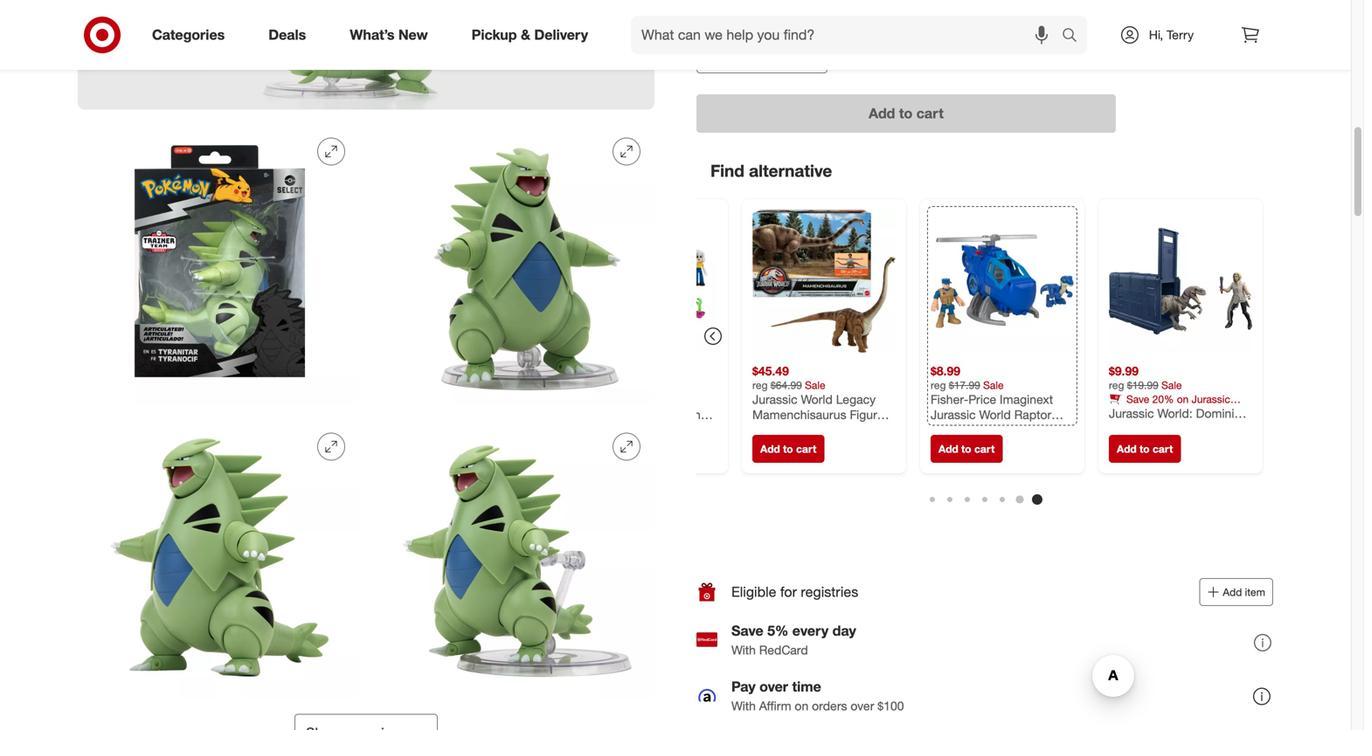 Task type: locate. For each thing, give the bounding box(es) containing it.
5%
[[767, 622, 789, 639]]

hi,
[[1149, 27, 1163, 42]]

add inside button
[[1223, 586, 1242, 599]]

reg inside '$9.99 reg $19.99 sale'
[[1109, 379, 1124, 392]]

world up exclusive)
[[801, 392, 833, 407]]

add down what can we help you find? suggestions appear below search field
[[869, 105, 895, 122]]

pok&#233;mon select trainer team tyranitar 6&#34; action figure (target exclusive), 3 of 20 image
[[78, 124, 359, 405]]

add
[[869, 105, 895, 122], [760, 442, 780, 455], [939, 442, 958, 455], [1117, 442, 1137, 455], [1223, 586, 1242, 599]]

add for $8.99
[[939, 442, 958, 455]]

1 horizontal spatial save
[[1126, 393, 1149, 406]]

what's new
[[350, 26, 428, 43]]

1 horizontal spatial sale
[[983, 379, 1004, 392]]

reg left $19.99
[[1109, 379, 1124, 392]]

jurassic
[[752, 392, 798, 407], [1192, 393, 1230, 406], [931, 407, 976, 422]]

save down $19.99
[[1126, 393, 1149, 406]]

0 vertical spatial save
[[1126, 393, 1149, 406]]

2 horizontal spatial sale
[[1161, 379, 1182, 392]]

out
[[696, 16, 721, 33]]

0 horizontal spatial sale
[[805, 379, 825, 392]]

exclusive
[[1014, 422, 1066, 438]]

1 vertical spatial save
[[731, 622, 763, 639]]

reg left $64.99
[[752, 379, 768, 392]]

to
[[899, 105, 913, 122], [783, 442, 793, 455], [961, 442, 971, 455], [1140, 442, 1150, 455]]

on down time
[[795, 698, 809, 714]]

0 horizontal spatial world
[[801, 392, 833, 407]]

reloaded
[[574, 407, 627, 422]]

reg
[[574, 379, 589, 392], [752, 379, 768, 392], [931, 379, 946, 392], [1109, 379, 1124, 392]]

1 horizontal spatial jurassic
[[931, 407, 976, 422]]

2 horizontal spatial jurassic
[[1192, 393, 1230, 406]]

add to cart
[[869, 105, 944, 122], [760, 442, 816, 455], [939, 442, 995, 455], [1117, 442, 1173, 455]]

it's
[[781, 53, 794, 66]]

recon
[[931, 422, 966, 438]]

sale inside '$9.99 reg $19.99 sale'
[[1161, 379, 1182, 392]]

save left 5%
[[731, 622, 763, 639]]

$9.99 inside '$9.99 reg $19.99 sale'
[[1109, 363, 1139, 379]]

1 vertical spatial with
[[731, 698, 756, 714]]

pay
[[731, 678, 756, 695]]

price
[[968, 392, 996, 407]]

over
[[760, 678, 788, 695], [851, 698, 874, 714]]

reg for $45.49
[[752, 379, 768, 392]]

reg up reloaded on the bottom left
[[574, 379, 589, 392]]

0 vertical spatial on
[[1177, 393, 1189, 406]]

1 horizontal spatial on
[[1177, 393, 1189, 406]]

on right the 20%
[[1177, 393, 1189, 406]]

on
[[1177, 393, 1189, 406], [795, 698, 809, 714]]

add to cart button for $8.99
[[931, 435, 1003, 463]]

reg for $8.99
[[931, 379, 946, 392]]

save for 20%
[[1126, 393, 1149, 406]]

mamenchisaurus
[[752, 407, 846, 422]]

with
[[731, 643, 756, 658], [731, 698, 756, 714]]

figure left set
[[574, 422, 608, 438]]

world
[[1109, 406, 1135, 419]]

save inside save 5% every day with redcard
[[731, 622, 763, 639]]

sale inside $45.49 reg $64.99 sale jurassic world legacy mamenchisaurus figure (target exclusive)
[[805, 379, 825, 392]]

with up pay on the bottom
[[731, 643, 756, 658]]

2 with from the top
[[731, 698, 756, 714]]

pok&#233;mon select trainer team tyranitar 6&#34; action figure (target exclusive), 5 of 20 image
[[78, 419, 359, 701]]

to for $8.99
[[961, 442, 971, 455]]

$9.99 up world
[[1109, 363, 1139, 379]]

every
[[792, 622, 829, 639]]

sale for price
[[983, 379, 1004, 392]]

legacy
[[836, 392, 876, 407]]

3 reg from the left
[[931, 379, 946, 392]]

0 vertical spatial with
[[731, 643, 756, 658]]

2 $9.99 from the left
[[1109, 363, 1139, 379]]

reg inside $8.99 reg $17.99 sale fisher-price imaginext jurassic world raptor recon - target exclusive
[[931, 379, 946, 392]]

sale
[[805, 379, 825, 392], [983, 379, 1004, 392], [1161, 379, 1182, 392]]

save 5% every day with redcard
[[731, 622, 856, 658]]

find alternative
[[710, 161, 832, 181]]

jurassic world: dominion release 'n rampage soyona & atrociraptor pack (target exclusive) image
[[1109, 210, 1252, 353]]

reg left $17.99
[[931, 379, 946, 392]]

orders
[[812, 698, 847, 714]]

0 vertical spatial over
[[760, 678, 788, 695]]

search button
[[1054, 16, 1096, 58]]

reg inside $9.99 reg devseries arsenal reloaded rivals action figure set
[[574, 379, 589, 392]]

with down pay on the bottom
[[731, 698, 756, 714]]

save
[[1126, 393, 1149, 406], [731, 622, 763, 639]]

terry
[[1167, 27, 1194, 42]]

figure right exclusive)
[[850, 407, 884, 422]]

add down world
[[1117, 442, 1137, 455]]

find
[[710, 161, 744, 181]]

over up affirm
[[760, 678, 788, 695]]

alternative
[[749, 161, 832, 181]]

1 horizontal spatial figure
[[850, 407, 884, 422]]

1 reg from the left
[[574, 379, 589, 392]]

out of stock
[[696, 16, 778, 33]]

$9.99 up devseries
[[574, 363, 604, 379]]

1 vertical spatial on
[[795, 698, 809, 714]]

cart
[[916, 105, 944, 122], [796, 442, 816, 455], [974, 442, 995, 455], [1153, 442, 1173, 455]]

$9.99 inside $9.99 reg devseries arsenal reloaded rivals action figure set
[[574, 363, 604, 379]]

add left the item
[[1223, 586, 1242, 599]]

over left $100
[[851, 698, 874, 714]]

with inside pay over time with affirm on orders over $100
[[731, 698, 756, 714]]

fisher-
[[931, 392, 968, 407]]

$9.99 for devseries
[[574, 363, 604, 379]]

jurassic inside save 20% on jurassic world toys
[[1192, 393, 1230, 406]]

jurassic down $45.49
[[752, 392, 798, 407]]

$9.99
[[574, 363, 604, 379], [1109, 363, 1139, 379]]

notify me when it's back button
[[696, 45, 827, 73]]

1 vertical spatial over
[[851, 698, 874, 714]]

raptor
[[1014, 407, 1051, 422]]

0 horizontal spatial jurassic
[[752, 392, 798, 407]]

1 with from the top
[[731, 643, 756, 658]]

sale inside $8.99 reg $17.99 sale fisher-price imaginext jurassic world raptor recon - target exclusive
[[983, 379, 1004, 392]]

to for $9.99
[[1140, 442, 1150, 455]]

sale for world
[[805, 379, 825, 392]]

2 reg from the left
[[752, 379, 768, 392]]

save inside save 20% on jurassic world toys
[[1126, 393, 1149, 406]]

sale up the 20%
[[1161, 379, 1182, 392]]

world right -
[[979, 407, 1011, 422]]

0 horizontal spatial on
[[795, 698, 809, 714]]

time
[[792, 678, 821, 695]]

sale right $17.99
[[983, 379, 1004, 392]]

3 sale from the left
[[1161, 379, 1182, 392]]

$45.49 reg $64.99 sale jurassic world legacy mamenchisaurus figure (target exclusive)
[[752, 363, 884, 438]]

add item button
[[1199, 578, 1273, 606]]

$8.99 reg $17.99 sale fisher-price imaginext jurassic world raptor recon - target exclusive
[[931, 363, 1066, 438]]

add to cart button
[[696, 94, 1116, 133], [752, 435, 824, 463], [931, 435, 1003, 463], [1109, 435, 1181, 463]]

registries
[[801, 584, 858, 601]]

jurassic down $17.99
[[931, 407, 976, 422]]

add to cart for $9.99
[[1117, 442, 1173, 455]]

reg inside $45.49 reg $64.99 sale jurassic world legacy mamenchisaurus figure (target exclusive)
[[752, 379, 768, 392]]

jurassic right the 20%
[[1192, 393, 1230, 406]]

add down (target
[[760, 442, 780, 455]]

1 horizontal spatial world
[[979, 407, 1011, 422]]

day
[[832, 622, 856, 639]]

0 horizontal spatial $9.99
[[574, 363, 604, 379]]

exclusive)
[[793, 422, 847, 438]]

2 sale from the left
[[983, 379, 1004, 392]]

1 horizontal spatial $9.99
[[1109, 363, 1139, 379]]

fisher-price imaginext jurassic world raptor recon - target exclusive image
[[931, 210, 1074, 353]]

sale right $64.99
[[805, 379, 825, 392]]

0 horizontal spatial figure
[[574, 422, 608, 438]]

4 reg from the left
[[1109, 379, 1124, 392]]

$45.49
[[752, 363, 789, 379]]

categories link
[[137, 16, 247, 54]]

0 horizontal spatial save
[[731, 622, 763, 639]]

world inside $8.99 reg $17.99 sale fisher-price imaginext jurassic world raptor recon - target exclusive
[[979, 407, 1011, 422]]

world
[[801, 392, 833, 407], [979, 407, 1011, 422]]

1 sale from the left
[[805, 379, 825, 392]]

figure
[[850, 407, 884, 422], [574, 422, 608, 438]]

affirm
[[759, 698, 791, 714]]

add down recon
[[939, 442, 958, 455]]

target
[[978, 422, 1011, 438]]

20%
[[1152, 393, 1174, 406]]

1 $9.99 from the left
[[574, 363, 604, 379]]



Task type: vqa. For each thing, say whether or not it's contained in the screenshot.
$9.99 inside $9.99 reg DevSeries Arsenal Reloaded Rivals Action Figure Set
yes



Task type: describe. For each thing, give the bounding box(es) containing it.
notify
[[704, 53, 732, 66]]

pok&#233;mon select trainer team tyranitar 6&#34; action figure (target exclusive), 4 of 20 image
[[373, 124, 655, 405]]

cart for $45.49
[[796, 442, 816, 455]]

add for $9.99
[[1117, 442, 1137, 455]]

new
[[398, 26, 428, 43]]

stock
[[742, 16, 778, 33]]

arsenal
[[633, 392, 674, 407]]

figure inside $9.99 reg devseries arsenal reloaded rivals action figure set
[[574, 422, 608, 438]]

reg for $9.99
[[574, 379, 589, 392]]

add for $45.49
[[760, 442, 780, 455]]

deals
[[268, 26, 306, 43]]

devseries arsenal reloaded rivals action figure set image
[[574, 210, 717, 353]]

imaginext
[[1000, 392, 1053, 407]]

delivery
[[534, 26, 588, 43]]

hi, terry
[[1149, 27, 1194, 42]]

world inside $45.49 reg $64.99 sale jurassic world legacy mamenchisaurus figure (target exclusive)
[[801, 392, 833, 407]]

-
[[969, 422, 974, 438]]

on inside save 20% on jurassic world toys
[[1177, 393, 1189, 406]]

devseries
[[574, 392, 630, 407]]

on inside pay over time with affirm on orders over $100
[[795, 698, 809, 714]]

$8.99
[[931, 363, 960, 379]]

of
[[724, 16, 738, 33]]

jurassic world legacy mamenchisaurus figure (target exclusive) image
[[752, 210, 896, 353]]

back
[[797, 53, 820, 66]]

jurassic inside $8.99 reg $17.99 sale fisher-price imaginext jurassic world raptor recon - target exclusive
[[931, 407, 976, 422]]

search
[[1054, 28, 1096, 45]]

$9.99 reg $19.99 sale
[[1109, 363, 1182, 392]]

$17.99
[[949, 379, 980, 392]]

pickup & delivery
[[472, 26, 588, 43]]

save 20% on jurassic world toys
[[1109, 393, 1230, 419]]

what's new link
[[335, 16, 450, 54]]

pay over time with affirm on orders over $100
[[731, 678, 904, 714]]

add item
[[1223, 586, 1265, 599]]

categories
[[152, 26, 225, 43]]

(target
[[752, 422, 790, 438]]

0 horizontal spatial over
[[760, 678, 788, 695]]

jurassic inside $45.49 reg $64.99 sale jurassic world legacy mamenchisaurus figure (target exclusive)
[[752, 392, 798, 407]]

pickup & delivery link
[[457, 16, 610, 54]]

pok&#233;mon select trainer team tyranitar 6&#34; action figure (target exclusive), 6 of 20 image
[[373, 419, 655, 701]]

toys
[[1138, 406, 1157, 419]]

item
[[1245, 586, 1265, 599]]

$19.99
[[1127, 379, 1159, 392]]

rivals
[[630, 407, 662, 422]]

me
[[735, 53, 750, 66]]

add to cart button for $9.99
[[1109, 435, 1181, 463]]

for
[[780, 584, 797, 601]]

with inside save 5% every day with redcard
[[731, 643, 756, 658]]

what's
[[350, 26, 394, 43]]

figure inside $45.49 reg $64.99 sale jurassic world legacy mamenchisaurus figure (target exclusive)
[[850, 407, 884, 422]]

when
[[753, 53, 778, 66]]

notify me when it's back
[[704, 53, 820, 66]]

add to cart for $8.99
[[939, 442, 995, 455]]

eligible
[[731, 584, 776, 601]]

pickup
[[472, 26, 517, 43]]

set
[[611, 422, 630, 438]]

cart for $8.99
[[974, 442, 995, 455]]

redcard
[[759, 643, 808, 658]]

eligible for registries
[[731, 584, 858, 601]]

cart for $9.99
[[1153, 442, 1173, 455]]

What can we help you find? suggestions appear below search field
[[631, 16, 1066, 54]]

$9.99 for $19.99
[[1109, 363, 1139, 379]]

action
[[666, 407, 701, 422]]

add to cart button for $45.49
[[752, 435, 824, 463]]

$9.99 reg devseries arsenal reloaded rivals action figure set
[[574, 363, 701, 438]]

deals link
[[254, 16, 328, 54]]

save for 5%
[[731, 622, 763, 639]]

&
[[521, 26, 530, 43]]

add to cart for $45.49
[[760, 442, 816, 455]]

1 horizontal spatial over
[[851, 698, 874, 714]]

to for $45.49
[[783, 442, 793, 455]]

$100
[[878, 698, 904, 714]]

$64.99
[[771, 379, 802, 392]]



